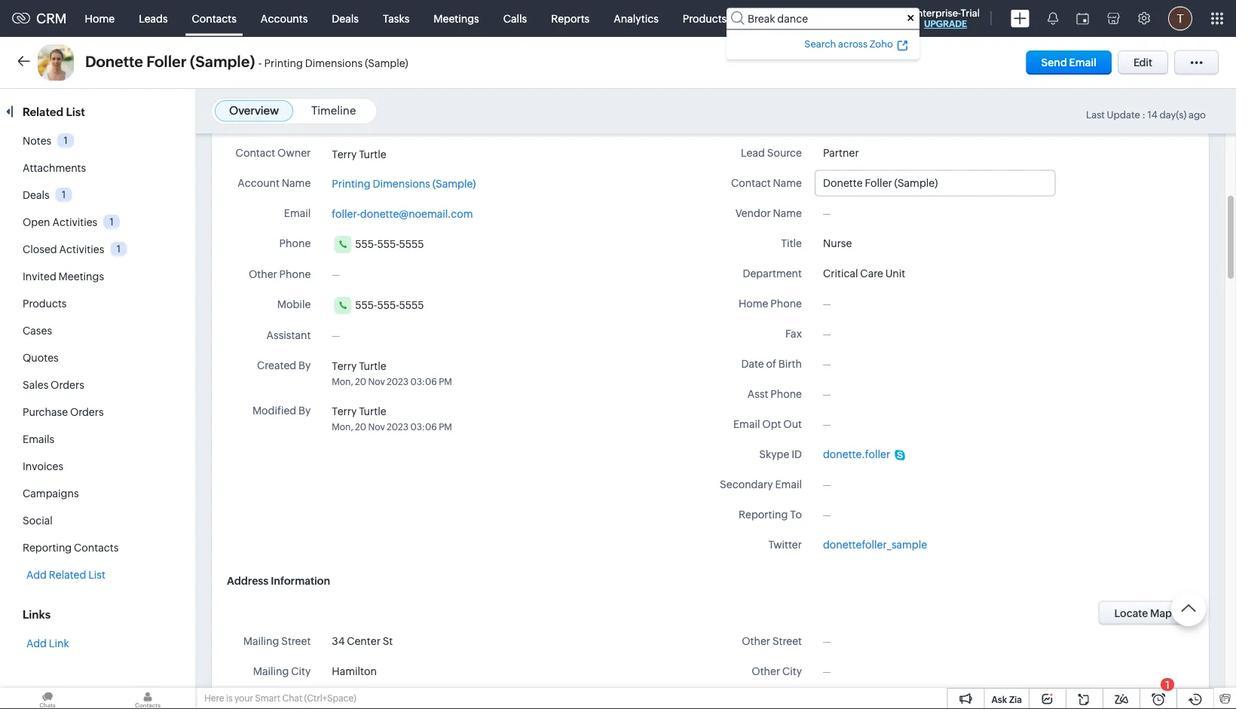 Task type: vqa. For each thing, say whether or not it's contained in the screenshot.
Import Tasks
no



Task type: describe. For each thing, give the bounding box(es) containing it.
to
[[790, 509, 802, 521]]

opt
[[762, 418, 781, 430]]

sales orders
[[23, 379, 84, 391]]

contact for contact name
[[731, 177, 771, 189]]

0 vertical spatial list
[[66, 105, 85, 118]]

mailing for mailing city
[[253, 666, 289, 678]]

purchase
[[23, 406, 68, 418]]

email left 'opt'
[[733, 418, 760, 430]]

campaigns link
[[23, 488, 79, 500]]

20 for modified by
[[355, 422, 366, 432]]

name for account name
[[282, 177, 311, 189]]

contact name
[[731, 177, 802, 189]]

foller-donette@noemail.com link
[[332, 206, 473, 222]]

calendar image
[[1077, 12, 1089, 25]]

reporting contacts link
[[23, 542, 119, 554]]

activities for open activities
[[52, 216, 97, 228]]

add for add link
[[26, 638, 47, 650]]

1 vertical spatial related
[[49, 569, 86, 581]]

st
[[383, 636, 393, 648]]

meetings inside meetings link
[[434, 12, 479, 25]]

contact owner
[[236, 147, 311, 159]]

birth
[[779, 358, 802, 370]]

cases
[[23, 325, 52, 337]]

smart
[[255, 694, 280, 704]]

search across zoho
[[805, 38, 893, 49]]

donette@noemail.com
[[360, 208, 473, 220]]

home for home
[[85, 12, 115, 25]]

closed
[[23, 243, 57, 256]]

enterprise-trial upgrade
[[911, 7, 980, 29]]

asst
[[748, 388, 769, 400]]

1 for notes
[[64, 135, 68, 146]]

1 horizontal spatial list
[[88, 569, 105, 581]]

tasks link
[[371, 0, 422, 37]]

other phone
[[249, 269, 311, 281]]

send email
[[1042, 57, 1097, 69]]

0 vertical spatial related
[[23, 105, 63, 118]]

id
[[792, 449, 802, 461]]

title
[[781, 237, 802, 250]]

14
[[1148, 109, 1158, 121]]

modified by
[[252, 405, 311, 417]]

department
[[743, 268, 802, 280]]

zia
[[1009, 695, 1022, 705]]

links
[[23, 608, 51, 622]]

1 horizontal spatial products link
[[671, 0, 739, 37]]

tasks
[[383, 12, 410, 25]]

phone up other phone
[[279, 238, 311, 250]]

asst phone
[[748, 388, 802, 400]]

mon, for created by
[[332, 377, 353, 387]]

other for other phone
[[249, 269, 277, 281]]

open
[[23, 216, 50, 228]]

by for created by
[[299, 360, 311, 372]]

profile image
[[1168, 6, 1193, 31]]

reporting for reporting to
[[739, 509, 788, 521]]

add for add related list
[[26, 569, 47, 581]]

(ctrl+space)
[[304, 694, 356, 704]]

(sample) inside the donette foller (sample) - printing dimensions (sample)
[[365, 57, 408, 69]]

chats image
[[0, 688, 95, 709]]

1 vertical spatial products
[[23, 298, 67, 310]]

pm for modified by
[[439, 422, 452, 432]]

contacts inside 'link'
[[192, 12, 237, 25]]

vendor name
[[736, 207, 802, 219]]

created
[[257, 360, 296, 372]]

orders for purchase orders
[[70, 406, 104, 418]]

sales
[[23, 379, 48, 391]]

1 vertical spatial printing
[[332, 178, 371, 190]]

turtle for created by
[[359, 360, 386, 372]]

printing inside the donette foller (sample) - printing dimensions (sample)
[[264, 57, 303, 69]]

phone for asst phone
[[771, 388, 802, 400]]

accounts link
[[249, 0, 320, 37]]

nurse
[[823, 238, 852, 250]]

contact for contact information
[[227, 124, 267, 136]]

date
[[741, 358, 764, 370]]

nov for created by
[[368, 377, 385, 387]]

link
[[49, 638, 69, 650]]

mailing for mailing street
[[243, 636, 279, 648]]

1 turtle from the top
[[359, 148, 386, 160]]

overview link
[[229, 104, 279, 117]]

street for other street
[[773, 636, 802, 648]]

account name
[[238, 177, 311, 189]]

other for other state
[[746, 696, 774, 708]]

leads
[[139, 12, 168, 25]]

other city
[[752, 666, 802, 678]]

create menu element
[[1002, 0, 1039, 37]]

reports
[[551, 12, 590, 25]]

analytics link
[[602, 0, 671, 37]]

other state
[[746, 696, 802, 708]]

services link
[[739, 0, 805, 37]]

search across zoho link
[[802, 36, 911, 52]]

across
[[838, 38, 868, 49]]

state for other state
[[776, 696, 802, 708]]

timeline link
[[311, 104, 356, 117]]

contact information
[[227, 124, 329, 136]]

foller for donette foller (sample) - printing dimensions (sample)
[[146, 53, 187, 70]]

555-555-5555 for mobile
[[355, 299, 424, 311]]

home link
[[73, 0, 127, 37]]

0 horizontal spatial meetings
[[59, 271, 104, 283]]

2023 for created by
[[387, 377, 409, 387]]

open activities link
[[23, 216, 97, 228]]

modified
[[252, 405, 296, 417]]

information for contact information
[[270, 124, 329, 136]]

signals image
[[1048, 12, 1058, 25]]

add link
[[26, 638, 69, 650]]

notes
[[23, 135, 51, 147]]

analytics
[[614, 12, 659, 25]]

invoices
[[23, 461, 63, 473]]

:
[[1142, 109, 1146, 121]]

email up to in the right bottom of the page
[[775, 479, 802, 491]]

1 vertical spatial products link
[[23, 298, 67, 310]]

lead
[[741, 147, 765, 159]]

quotes
[[23, 352, 59, 364]]

orders for sales orders
[[51, 379, 84, 391]]

0 horizontal spatial deals
[[23, 189, 49, 201]]

lead source
[[741, 147, 802, 159]]

0 horizontal spatial deals link
[[23, 189, 49, 201]]

city for mailing city
[[291, 666, 311, 678]]

chat
[[282, 694, 302, 704]]

1 for open activities
[[110, 216, 114, 228]]

foller for donette foller (sample)
[[865, 178, 892, 190]]

projects
[[817, 12, 856, 25]]

home for home phone
[[739, 298, 769, 310]]

calls link
[[491, 0, 539, 37]]

nov for modified by
[[368, 422, 385, 432]]

emails link
[[23, 433, 54, 446]]

donette for donette foller (sample) - printing dimensions (sample)
[[85, 53, 143, 70]]

mon, for modified by
[[332, 422, 353, 432]]

contacts image
[[100, 688, 195, 709]]

email down "account name"
[[284, 208, 311, 220]]

address information
[[227, 575, 330, 587]]

attachments link
[[23, 162, 86, 174]]

(sample) for printing dimensions (sample)
[[433, 178, 476, 190]]

foller-donette@noemail.com
[[332, 208, 473, 220]]

1 horizontal spatial deals link
[[320, 0, 371, 37]]

reporting for reporting contacts
[[23, 542, 72, 554]]

notes link
[[23, 135, 51, 147]]

terry for modified by
[[332, 405, 357, 418]]

phone for home phone
[[771, 298, 802, 310]]

1 for closed activities
[[117, 243, 121, 255]]

donettefoller_sample
[[823, 539, 927, 551]]



Task type: locate. For each thing, give the bounding box(es) containing it.
deals left the tasks link
[[332, 12, 359, 25]]

0 vertical spatial printing dimensions (sample) link
[[264, 57, 408, 70]]

street up mailing city on the bottom left of the page
[[281, 636, 311, 648]]

0 vertical spatial pm
[[439, 377, 452, 387]]

printing down the terry turtle at top
[[332, 178, 371, 190]]

1 vertical spatial donette
[[823, 178, 863, 190]]

(sample) for donette foller (sample)
[[895, 178, 938, 190]]

0 vertical spatial mailing
[[243, 636, 279, 648]]

2 terry from the top
[[332, 360, 357, 372]]

trial
[[961, 7, 980, 18]]

0 vertical spatial reporting
[[739, 509, 788, 521]]

1 horizontal spatial donette
[[823, 178, 863, 190]]

dimensions up timeline link
[[305, 57, 363, 69]]

last
[[1086, 109, 1105, 121]]

crm
[[36, 11, 67, 26]]

state for mailing state
[[285, 696, 311, 708]]

2 03:06 from the top
[[410, 422, 437, 432]]

donette.foller link
[[823, 447, 905, 463]]

profile element
[[1159, 0, 1202, 37]]

by right modified
[[299, 405, 311, 417]]

contacts up the donette foller (sample) - printing dimensions (sample) on the left of the page
[[192, 12, 237, 25]]

0 horizontal spatial products
[[23, 298, 67, 310]]

deals link left the tasks
[[320, 0, 371, 37]]

0 vertical spatial by
[[299, 360, 311, 372]]

0 vertical spatial contact
[[227, 124, 267, 136]]

0 vertical spatial activities
[[52, 216, 97, 228]]

1 mon, from the top
[[332, 377, 353, 387]]

purchase orders link
[[23, 406, 104, 418]]

03:06 for created by
[[410, 377, 437, 387]]

0 horizontal spatial products link
[[23, 298, 67, 310]]

Other Modules field
[[868, 6, 901, 31]]

0 vertical spatial contacts
[[192, 12, 237, 25]]

0 vertical spatial home
[[85, 12, 115, 25]]

attachments
[[23, 162, 86, 174]]

reporting down social
[[23, 542, 72, 554]]

critical care unit
[[823, 268, 906, 280]]

0 horizontal spatial list
[[66, 105, 85, 118]]

mobile
[[277, 299, 311, 311]]

printing dimensions (sample) link up foller-donette@noemail.com link
[[332, 176, 476, 192]]

Search field
[[727, 8, 920, 29]]

2 5555 from the top
[[399, 299, 424, 311]]

1 city from the left
[[291, 666, 311, 678]]

3 turtle from the top
[[359, 405, 386, 418]]

products link left services
[[671, 0, 739, 37]]

related up notes
[[23, 105, 63, 118]]

phone for other phone
[[279, 269, 311, 281]]

1 vertical spatial meetings
[[59, 271, 104, 283]]

1 horizontal spatial printing
[[332, 178, 371, 190]]

meetings left calls
[[434, 12, 479, 25]]

1 vertical spatial mon,
[[332, 422, 353, 432]]

1 add from the top
[[26, 569, 47, 581]]

2 add from the top
[[26, 638, 47, 650]]

center
[[347, 636, 381, 648]]

0 vertical spatial donette
[[85, 53, 143, 70]]

1 vertical spatial nov
[[368, 422, 385, 432]]

mailing street
[[243, 636, 311, 648]]

list
[[66, 105, 85, 118], [88, 569, 105, 581]]

phone up mobile
[[279, 269, 311, 281]]

1 street from the left
[[281, 636, 311, 648]]

activities for closed activities
[[59, 243, 104, 256]]

contact down lead
[[731, 177, 771, 189]]

related down reporting contacts link
[[49, 569, 86, 581]]

city for other city
[[782, 666, 802, 678]]

03:06
[[410, 377, 437, 387], [410, 422, 437, 432]]

mailing state
[[247, 696, 311, 708]]

printing right - at the top of the page
[[264, 57, 303, 69]]

0 vertical spatial 555-555-5555
[[355, 238, 424, 250]]

1 vertical spatial dimensions
[[373, 178, 430, 190]]

2 nov from the top
[[368, 422, 385, 432]]

open activities
[[23, 216, 97, 228]]

3 terry from the top
[[332, 405, 357, 418]]

reporting contacts
[[23, 542, 119, 554]]

orders up purchase orders
[[51, 379, 84, 391]]

deals link up open
[[23, 189, 49, 201]]

overview
[[229, 104, 279, 117]]

2 vertical spatial turtle
[[359, 405, 386, 418]]

other down other city
[[746, 696, 774, 708]]

terry right created by at left bottom
[[332, 360, 357, 372]]

name down source
[[773, 177, 802, 189]]

state right 'smart'
[[285, 696, 311, 708]]

create menu image
[[1011, 9, 1030, 28]]

by right 'created'
[[299, 360, 311, 372]]

send email button
[[1026, 51, 1112, 75]]

1 horizontal spatial state
[[776, 696, 802, 708]]

timeline
[[311, 104, 356, 117]]

email right send
[[1069, 57, 1097, 69]]

1 horizontal spatial street
[[773, 636, 802, 648]]

0 vertical spatial printing
[[264, 57, 303, 69]]

0 vertical spatial 03:06
[[410, 377, 437, 387]]

1 vertical spatial printing dimensions (sample) link
[[332, 176, 476, 192]]

here is your smart chat (ctrl+space)
[[204, 694, 356, 704]]

email opt out
[[733, 418, 802, 430]]

0 vertical spatial 20
[[355, 377, 366, 387]]

1 5555 from the top
[[399, 238, 424, 250]]

printing
[[264, 57, 303, 69], [332, 178, 371, 190]]

0 vertical spatial deals
[[332, 12, 359, 25]]

2 mon, from the top
[[332, 422, 353, 432]]

1 vertical spatial mailing
[[253, 666, 289, 678]]

donette down the home link
[[85, 53, 143, 70]]

address
[[227, 575, 268, 587]]

1 horizontal spatial dimensions
[[373, 178, 430, 190]]

other up other city
[[742, 636, 771, 648]]

social link
[[23, 515, 53, 527]]

donette for donette foller (sample)
[[823, 178, 863, 190]]

terry right modified by
[[332, 405, 357, 418]]

1 vertical spatial orders
[[70, 406, 104, 418]]

1 vertical spatial 03:06
[[410, 422, 437, 432]]

0 vertical spatial nov
[[368, 377, 385, 387]]

2 city from the left
[[782, 666, 802, 678]]

skype
[[759, 449, 790, 461]]

twitter
[[769, 539, 802, 551]]

20 for created by
[[355, 377, 366, 387]]

secondary email
[[720, 479, 802, 491]]

by for modified by
[[299, 405, 311, 417]]

created by
[[257, 360, 311, 372]]

1 vertical spatial deals
[[23, 189, 49, 201]]

1 vertical spatial 20
[[355, 422, 366, 432]]

terry turtle mon, 20 nov 2023 03:06 pm for modified by
[[332, 405, 452, 432]]

1 vertical spatial activities
[[59, 243, 104, 256]]

leads link
[[127, 0, 180, 37]]

1 terry from the top
[[332, 148, 357, 160]]

donette.foller
[[823, 449, 890, 461]]

1 vertical spatial contact
[[236, 147, 275, 159]]

invited meetings
[[23, 271, 104, 283]]

out
[[783, 418, 802, 430]]

home right crm
[[85, 12, 115, 25]]

1 555-555-5555 from the top
[[355, 238, 424, 250]]

0 vertical spatial turtle
[[359, 148, 386, 160]]

partner
[[823, 147, 859, 159]]

other for other street
[[742, 636, 771, 648]]

03:06 for modified by
[[410, 422, 437, 432]]

0 vertical spatial dimensions
[[305, 57, 363, 69]]

name for contact name
[[773, 177, 802, 189]]

2 terry turtle mon, 20 nov 2023 03:06 pm from the top
[[332, 405, 452, 432]]

5555
[[399, 238, 424, 250], [399, 299, 424, 311]]

2 vertical spatial contact
[[731, 177, 771, 189]]

0 vertical spatial orders
[[51, 379, 84, 391]]

0 horizontal spatial street
[[281, 636, 311, 648]]

terry turtle
[[332, 148, 386, 160]]

1 vertical spatial information
[[271, 575, 330, 587]]

cases link
[[23, 325, 52, 337]]

quotes link
[[23, 352, 59, 364]]

pm for created by
[[439, 377, 452, 387]]

products down invited
[[23, 298, 67, 310]]

1 terry turtle mon, 20 nov 2023 03:06 pm from the top
[[332, 360, 452, 387]]

unit
[[886, 268, 906, 280]]

2 20 from the top
[[355, 422, 366, 432]]

0 horizontal spatial contacts
[[74, 542, 119, 554]]

other street
[[742, 636, 802, 648]]

1 vertical spatial add
[[26, 638, 47, 650]]

secondary
[[720, 479, 773, 491]]

2 street from the left
[[773, 636, 802, 648]]

555-555-5555
[[355, 238, 424, 250], [355, 299, 424, 311]]

terry down timeline
[[332, 148, 357, 160]]

dimensions inside the donette foller (sample) - printing dimensions (sample)
[[305, 57, 363, 69]]

contact for contact owner
[[236, 147, 275, 159]]

donette foller (sample) - printing dimensions (sample)
[[85, 53, 408, 70]]

1 vertical spatial list
[[88, 569, 105, 581]]

terry turtle mon, 20 nov 2023 03:06 pm for created by
[[332, 360, 452, 387]]

5555 for phone
[[399, 238, 424, 250]]

1 horizontal spatial reporting
[[739, 509, 788, 521]]

1 vertical spatial terry turtle mon, 20 nov 2023 03:06 pm
[[332, 405, 452, 432]]

city up chat on the left bottom of page
[[291, 666, 311, 678]]

0 vertical spatial terry
[[332, 148, 357, 160]]

-
[[258, 57, 262, 70]]

other up mobile
[[249, 269, 277, 281]]

2 555-555-5555 from the top
[[355, 299, 424, 311]]

1 vertical spatial 555-555-5555
[[355, 299, 424, 311]]

34
[[332, 636, 345, 648]]

1 2023 from the top
[[387, 377, 409, 387]]

meetings down closed activities link
[[59, 271, 104, 283]]

campaigns
[[23, 488, 79, 500]]

0 vertical spatial products
[[683, 12, 727, 25]]

information for address information
[[271, 575, 330, 587]]

1 vertical spatial deals link
[[23, 189, 49, 201]]

source
[[767, 147, 802, 159]]

home down the department at the top right of page
[[739, 298, 769, 310]]

dimensions up foller-donette@noemail.com link
[[373, 178, 430, 190]]

0 horizontal spatial printing
[[264, 57, 303, 69]]

1 20 from the top
[[355, 377, 366, 387]]

1 horizontal spatial city
[[782, 666, 802, 678]]

0 horizontal spatial state
[[285, 696, 311, 708]]

1 horizontal spatial contacts
[[192, 12, 237, 25]]

email
[[1069, 57, 1097, 69], [284, 208, 311, 220], [733, 418, 760, 430], [775, 479, 802, 491]]

reporting down secondary email on the bottom right of the page
[[739, 509, 788, 521]]

1 vertical spatial 2023
[[387, 422, 409, 432]]

contact up account on the top left of page
[[236, 147, 275, 159]]

add left the link
[[26, 638, 47, 650]]

1 pm from the top
[[439, 377, 452, 387]]

email inside send email button
[[1069, 57, 1097, 69]]

contact down overview link
[[227, 124, 267, 136]]

information
[[270, 124, 329, 136], [271, 575, 330, 587]]

other down other street
[[752, 666, 780, 678]]

2 pm from the top
[[439, 422, 452, 432]]

1 03:06 from the top
[[410, 377, 437, 387]]

other for other city
[[752, 666, 780, 678]]

0 horizontal spatial dimensions
[[305, 57, 363, 69]]

closed activities
[[23, 243, 104, 256]]

nov
[[368, 377, 385, 387], [368, 422, 385, 432]]

1 vertical spatial by
[[299, 405, 311, 417]]

donette down partner in the right of the page
[[823, 178, 863, 190]]

0 horizontal spatial donette
[[85, 53, 143, 70]]

products left services link
[[683, 12, 727, 25]]

None button
[[1099, 602, 1188, 626]]

pm
[[439, 377, 452, 387], [439, 422, 452, 432]]

sales orders link
[[23, 379, 84, 391]]

edit
[[1134, 57, 1153, 69]]

1 state from the left
[[285, 696, 311, 708]]

0 vertical spatial add
[[26, 569, 47, 581]]

0 vertical spatial 5555
[[399, 238, 424, 250]]

products link down invited
[[23, 298, 67, 310]]

activities up invited meetings
[[59, 243, 104, 256]]

2 turtle from the top
[[359, 360, 386, 372]]

0 vertical spatial 2023
[[387, 377, 409, 387]]

critical
[[823, 268, 858, 280]]

donettefoller_sample link
[[823, 538, 927, 553]]

list up attachments link
[[66, 105, 85, 118]]

5555 for mobile
[[399, 299, 424, 311]]

printing dimensions (sample) link up timeline link
[[264, 57, 408, 70]]

information right address
[[271, 575, 330, 587]]

of
[[766, 358, 776, 370]]

reports link
[[539, 0, 602, 37]]

2 vertical spatial mailing
[[247, 696, 283, 708]]

ask zia
[[992, 695, 1022, 705]]

2 vertical spatial terry
[[332, 405, 357, 418]]

1 horizontal spatial home
[[739, 298, 769, 310]]

0 horizontal spatial reporting
[[23, 542, 72, 554]]

signals element
[[1039, 0, 1067, 37]]

ago
[[1189, 109, 1206, 121]]

1
[[64, 135, 68, 146], [62, 189, 66, 200], [110, 216, 114, 228], [117, 243, 121, 255], [1166, 679, 1170, 691]]

(sample) for donette foller (sample) - printing dimensions (sample)
[[190, 53, 255, 70]]

1 vertical spatial reporting
[[23, 542, 72, 554]]

terry for created by
[[332, 360, 357, 372]]

555-
[[355, 238, 377, 250], [377, 238, 399, 250], [355, 299, 377, 311], [377, 299, 399, 311]]

1 vertical spatial foller
[[865, 178, 892, 190]]

state down other city
[[776, 696, 802, 708]]

0 horizontal spatial home
[[85, 12, 115, 25]]

activities up closed activities link
[[52, 216, 97, 228]]

phone right asst in the right bottom of the page
[[771, 388, 802, 400]]

0 horizontal spatial city
[[291, 666, 311, 678]]

city up other state
[[782, 666, 802, 678]]

1 horizontal spatial deals
[[332, 12, 359, 25]]

dimensions inside "link"
[[373, 178, 430, 190]]

turtle
[[359, 148, 386, 160], [359, 360, 386, 372], [359, 405, 386, 418]]

0 vertical spatial foller
[[146, 53, 187, 70]]

fax
[[786, 328, 802, 340]]

day(s)
[[1160, 109, 1187, 121]]

street
[[281, 636, 311, 648], [773, 636, 802, 648]]

contacts up 'add related list'
[[74, 542, 119, 554]]

emails
[[23, 433, 54, 446]]

deals up open
[[23, 189, 49, 201]]

1 vertical spatial turtle
[[359, 360, 386, 372]]

0 vertical spatial information
[[270, 124, 329, 136]]

street for mailing street
[[281, 636, 311, 648]]

printing dimensions (sample)
[[332, 178, 476, 190]]

1 horizontal spatial meetings
[[434, 12, 479, 25]]

1 horizontal spatial foller
[[865, 178, 892, 190]]

vendor
[[736, 207, 771, 219]]

2 state from the left
[[776, 696, 802, 708]]

send
[[1042, 57, 1067, 69]]

name up title
[[773, 207, 802, 219]]

turtle for modified by
[[359, 405, 386, 418]]

street up other city
[[773, 636, 802, 648]]

1 by from the top
[[299, 360, 311, 372]]

information up owner
[[270, 124, 329, 136]]

1 vertical spatial terry
[[332, 360, 357, 372]]

2 by from the top
[[299, 405, 311, 417]]

phone
[[279, 238, 311, 250], [279, 269, 311, 281], [771, 298, 802, 310], [771, 388, 802, 400]]

1 vertical spatial contacts
[[74, 542, 119, 554]]

0 vertical spatial meetings
[[434, 12, 479, 25]]

0 horizontal spatial foller
[[146, 53, 187, 70]]

phone up the fax
[[771, 298, 802, 310]]

555-555-5555 for phone
[[355, 238, 424, 250]]

meetings link
[[422, 0, 491, 37]]

name for vendor name
[[773, 207, 802, 219]]

name down owner
[[282, 177, 311, 189]]

add up links
[[26, 569, 47, 581]]

home phone
[[739, 298, 802, 310]]

1 nov from the top
[[368, 377, 385, 387]]

orders right "purchase"
[[70, 406, 104, 418]]

edit button
[[1118, 51, 1168, 75]]

date of birth
[[741, 358, 802, 370]]

mailing for mailing state
[[247, 696, 283, 708]]

34 center st
[[332, 636, 393, 648]]

orders
[[51, 379, 84, 391], [70, 406, 104, 418]]

closed activities link
[[23, 243, 104, 256]]

2023 for modified by
[[387, 422, 409, 432]]

list down reporting contacts
[[88, 569, 105, 581]]

1 for deals
[[62, 189, 66, 200]]

contact
[[227, 124, 267, 136], [236, 147, 275, 159], [731, 177, 771, 189]]

1 horizontal spatial products
[[683, 12, 727, 25]]

0 vertical spatial deals link
[[320, 0, 371, 37]]

0 vertical spatial products link
[[671, 0, 739, 37]]

1 vertical spatial pm
[[439, 422, 452, 432]]

mailing city
[[253, 666, 311, 678]]

terry
[[332, 148, 357, 160], [332, 360, 357, 372], [332, 405, 357, 418]]

2 2023 from the top
[[387, 422, 409, 432]]

0 vertical spatial mon,
[[332, 377, 353, 387]]

services
[[751, 12, 793, 25]]

0 vertical spatial terry turtle mon, 20 nov 2023 03:06 pm
[[332, 360, 452, 387]]



